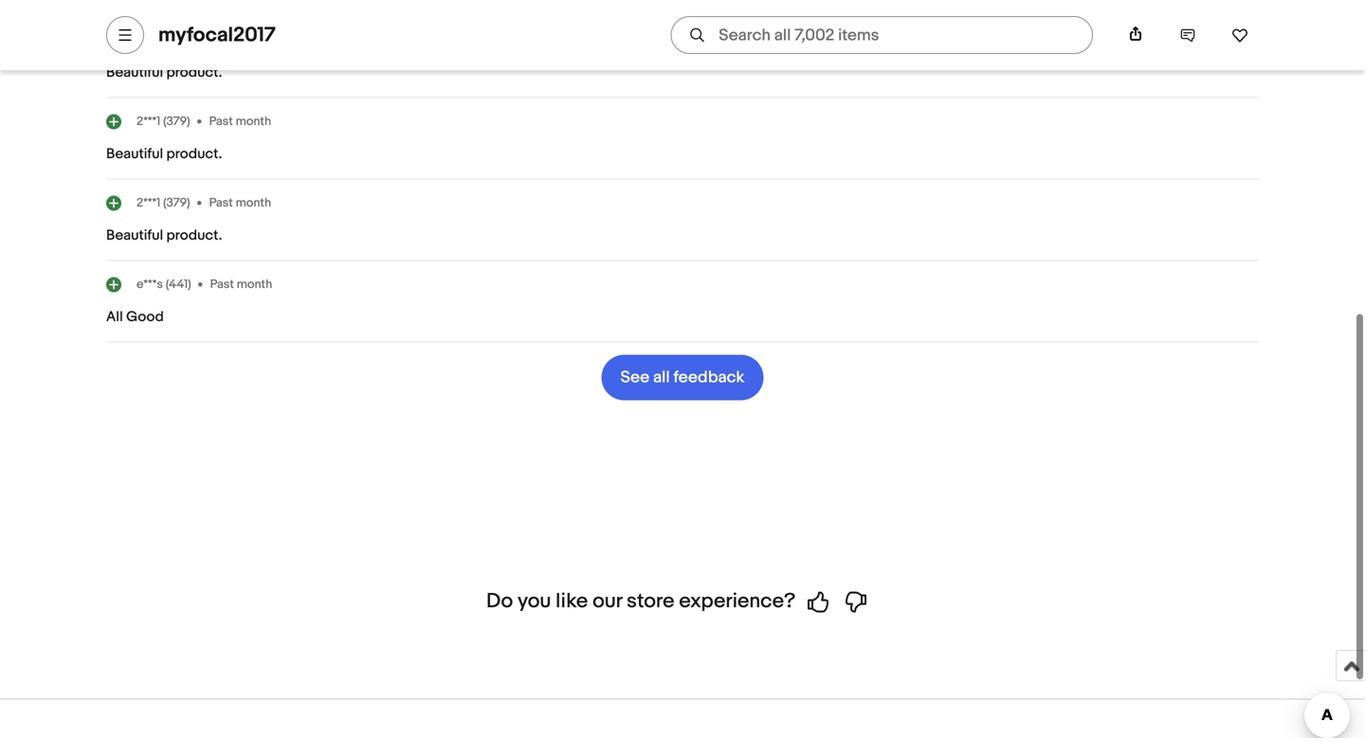 Task type: locate. For each thing, give the bounding box(es) containing it.
all
[[653, 368, 670, 388]]

2 vertical spatial (379)
[[163, 196, 190, 210]]

beautiful
[[106, 64, 163, 81], [106, 146, 163, 163], [106, 227, 163, 244]]

do
[[486, 589, 513, 614]]

2 beautiful from the top
[[106, 146, 163, 163]]

footer
[[0, 699, 1365, 739]]

myfocal2017 link
[[158, 23, 276, 47]]

past
[[209, 33, 233, 47], [209, 114, 233, 129], [209, 196, 233, 210], [210, 277, 234, 292]]

3 (379) from the top
[[163, 196, 190, 210]]

2 (379) from the top
[[163, 114, 190, 129]]

product.
[[166, 64, 222, 81], [166, 146, 222, 163], [166, 227, 222, 244]]

2 beautiful product. from the top
[[106, 146, 222, 163]]

myfocal2017
[[158, 23, 276, 47]]

0 vertical spatial product.
[[166, 64, 222, 81]]

1 vertical spatial (379)
[[163, 114, 190, 129]]

beautiful product.
[[106, 64, 222, 81], [106, 146, 222, 163], [106, 227, 222, 244]]

0 vertical spatial 2***1
[[137, 33, 160, 47]]

1 vertical spatial product.
[[166, 146, 222, 163]]

2***1 (379)
[[137, 33, 190, 47], [137, 114, 190, 129], [137, 196, 190, 210]]

2 vertical spatial 2***1 (379)
[[137, 196, 190, 210]]

1 vertical spatial beautiful product.
[[106, 146, 222, 163]]

month
[[236, 33, 271, 47], [236, 114, 271, 129], [236, 196, 271, 210], [237, 277, 272, 292]]

2 vertical spatial beautiful
[[106, 227, 163, 244]]

1 vertical spatial 2***1
[[137, 114, 160, 129]]

e***s
[[137, 277, 163, 292]]

2 vertical spatial beautiful product.
[[106, 227, 222, 244]]

2 vertical spatial product.
[[166, 227, 222, 244]]

0 vertical spatial (379)
[[163, 33, 190, 47]]

(379)
[[163, 33, 190, 47], [163, 114, 190, 129], [163, 196, 190, 210]]

2***1
[[137, 33, 160, 47], [137, 114, 160, 129], [137, 196, 160, 210]]

our
[[593, 589, 622, 614]]

0 vertical spatial beautiful
[[106, 64, 163, 81]]

2 vertical spatial 2***1
[[137, 196, 160, 210]]

1 vertical spatial beautiful
[[106, 146, 163, 163]]

feedback
[[674, 368, 745, 388]]

e***s (441)
[[137, 277, 191, 292]]

1 vertical spatial 2***1 (379)
[[137, 114, 190, 129]]

2 2***1 from the top
[[137, 114, 160, 129]]

past month
[[209, 33, 271, 47], [209, 114, 271, 129], [209, 196, 271, 210], [210, 277, 272, 292]]

0 vertical spatial beautiful product.
[[106, 64, 222, 81]]

0 vertical spatial 2***1 (379)
[[137, 33, 190, 47]]

1 beautiful from the top
[[106, 64, 163, 81]]



Task type: describe. For each thing, give the bounding box(es) containing it.
3 2***1 from the top
[[137, 196, 160, 210]]

see
[[621, 368, 650, 388]]

like
[[556, 589, 588, 614]]

all
[[106, 309, 123, 326]]

Search all 7,002 items field
[[671, 16, 1093, 54]]

(441)
[[166, 277, 191, 292]]

1 2***1 from the top
[[137, 33, 160, 47]]

1 product. from the top
[[166, 64, 222, 81]]

save this seller myfocal2017 image
[[1232, 27, 1249, 44]]

1 beautiful product. from the top
[[106, 64, 222, 81]]

3 beautiful product. from the top
[[106, 227, 222, 244]]

2 2***1 (379) from the top
[[137, 114, 190, 129]]

all good
[[106, 309, 164, 326]]

do you like our store experience?
[[486, 589, 796, 614]]

store
[[627, 589, 675, 614]]

experience?
[[679, 589, 796, 614]]

1 (379) from the top
[[163, 33, 190, 47]]

3 product. from the top
[[166, 227, 222, 244]]

you
[[518, 589, 551, 614]]

do you like our store experience? link
[[486, 589, 879, 614]]

2 product. from the top
[[166, 146, 222, 163]]

see all feedback link
[[602, 355, 764, 401]]

3 beautiful from the top
[[106, 227, 163, 244]]

1 2***1 (379) from the top
[[137, 33, 190, 47]]

3 2***1 (379) from the top
[[137, 196, 190, 210]]

good
[[126, 309, 164, 326]]

see all feedback
[[621, 368, 745, 388]]



Task type: vqa. For each thing, say whether or not it's contained in the screenshot.
the Fusion within New Movado Bold Fusion Gold Chronograph Dial Silicone Strap Men'
no



